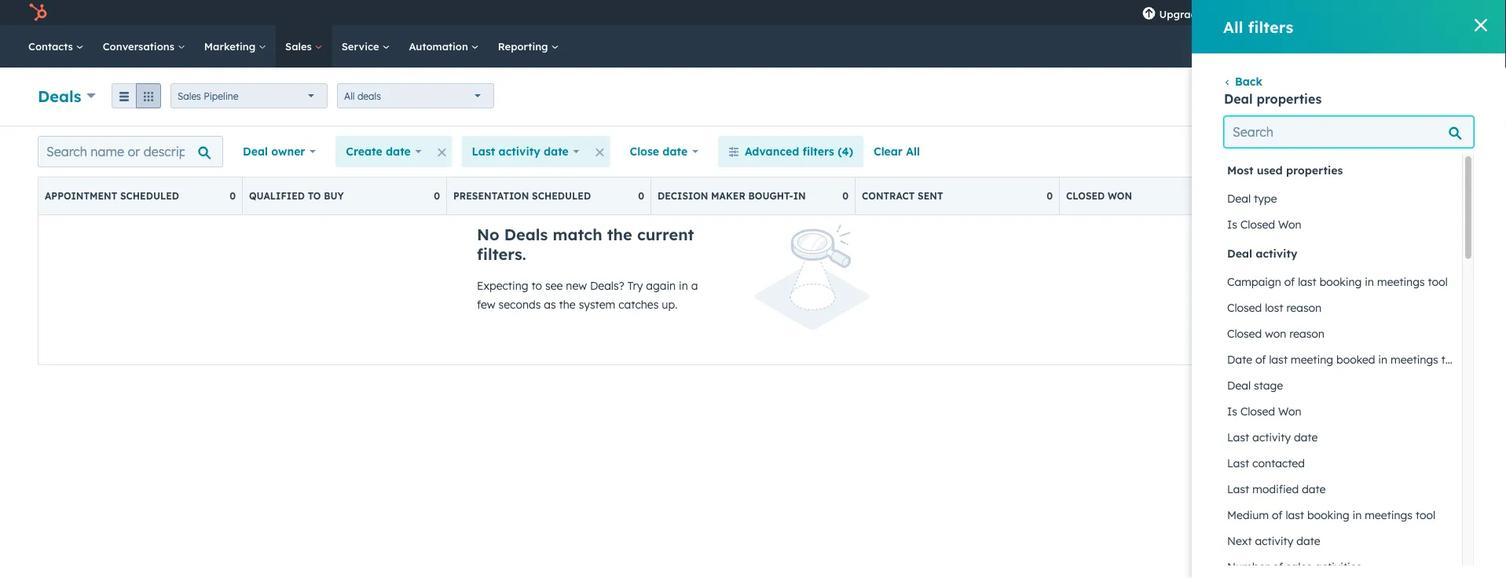 Task type: vqa. For each thing, say whether or not it's contained in the screenshot.
the give
no



Task type: locate. For each thing, give the bounding box(es) containing it.
0 vertical spatial deals
[[38, 86, 81, 106]]

last
[[1298, 275, 1316, 289], [1269, 353, 1288, 366], [1286, 508, 1304, 522]]

1 scheduled from the left
[[120, 190, 179, 202]]

0 horizontal spatial all
[[344, 90, 355, 102]]

automation
[[409, 40, 471, 53]]

2 0 from the left
[[434, 190, 440, 202]]

row group containing most used properties
[[1224, 154, 1462, 578]]

booking up next activity date button
[[1307, 508, 1349, 522]]

(4)
[[838, 145, 853, 158]]

0 vertical spatial the
[[607, 225, 632, 244]]

0 vertical spatial to
[[308, 190, 321, 202]]

1 vertical spatial filters
[[803, 145, 834, 158]]

back button
[[1223, 75, 1262, 88]]

filters for advanced
[[803, 145, 834, 158]]

reporting
[[498, 40, 551, 53]]

as
[[544, 298, 556, 311]]

properties down the actions
[[1286, 163, 1343, 177]]

campaign of last booking in meetings tool button
[[1224, 269, 1462, 295]]

the inside the no deals match the current filters.
[[607, 225, 632, 244]]

close
[[630, 145, 659, 158]]

1 horizontal spatial filters
[[1248, 17, 1293, 37]]

of down last modified date
[[1272, 508, 1283, 522]]

meetings right the booked
[[1391, 353, 1438, 366]]

0 horizontal spatial the
[[559, 298, 576, 311]]

0 vertical spatial reason
[[1286, 301, 1322, 315]]

close date button
[[620, 136, 709, 167]]

sales for sales
[[285, 40, 315, 53]]

clear
[[874, 145, 903, 158]]

create date button
[[336, 136, 432, 167]]

0 vertical spatial won
[[1108, 190, 1132, 202]]

0 vertical spatial last activity date
[[472, 145, 569, 158]]

clear all button
[[863, 136, 930, 167]]

of
[[1284, 275, 1295, 289], [1255, 353, 1266, 366], [1272, 508, 1283, 522], [1272, 560, 1283, 574]]

4 0 from the left
[[842, 190, 848, 202]]

meetings down last modified date button
[[1365, 508, 1412, 522]]

lost up closed won reason
[[1265, 301, 1283, 315]]

deal down back button
[[1224, 91, 1253, 107]]

deal for deal activity
[[1227, 247, 1252, 260]]

properties down back
[[1257, 91, 1322, 107]]

reporting link
[[488, 25, 568, 68]]

booking inside button
[[1320, 275, 1362, 289]]

activities
[[1315, 560, 1362, 574]]

clear all
[[874, 145, 920, 158]]

activity up presentation scheduled
[[499, 145, 540, 158]]

won inside button
[[1265, 327, 1286, 341]]

last for date
[[1269, 353, 1288, 366]]

upgrade image
[[1142, 7, 1156, 21]]

is
[[1227, 218, 1237, 231], [1227, 405, 1237, 418]]

0 horizontal spatial last activity date
[[472, 145, 569, 158]]

0 for presentation scheduled
[[638, 190, 644, 202]]

last activity date button
[[1224, 424, 1462, 451]]

of left sales
[[1272, 560, 1283, 574]]

scheduled for presentation scheduled
[[532, 190, 591, 202]]

date up "medium of last booking in meetings tool"
[[1302, 482, 1326, 496]]

closed lost reason
[[1227, 301, 1322, 315]]

date
[[386, 145, 411, 158], [544, 145, 569, 158], [663, 145, 688, 158], [1294, 431, 1318, 444], [1302, 482, 1326, 496], [1297, 534, 1320, 548]]

0 for appointment scheduled
[[230, 190, 236, 202]]

all left deals
[[344, 90, 355, 102]]

1 vertical spatial lost
[[1265, 301, 1283, 315]]

last left contacted on the right of page
[[1227, 456, 1249, 470]]

date
[[1227, 353, 1252, 366]]

to left buy
[[308, 190, 321, 202]]

1 horizontal spatial scheduled
[[532, 190, 591, 202]]

lost
[[1312, 190, 1337, 202], [1265, 301, 1283, 315]]

all left the marketplaces image
[[1223, 17, 1243, 37]]

in
[[1365, 275, 1374, 289], [679, 279, 688, 293], [1378, 353, 1387, 366], [1352, 508, 1362, 522]]

no deals match the current filters.
[[477, 225, 694, 264]]

won down closed lost
[[1278, 218, 1301, 231]]

1 vertical spatial won
[[1265, 327, 1286, 341]]

tool for medium of last booking in meetings tool
[[1416, 508, 1435, 522]]

1 vertical spatial meetings
[[1391, 353, 1438, 366]]

2 vertical spatial all
[[906, 145, 920, 158]]

1 vertical spatial last
[[1269, 353, 1288, 366]]

1 vertical spatial is closed won
[[1227, 405, 1301, 418]]

lost inside button
[[1265, 301, 1283, 315]]

qualified
[[249, 190, 305, 202]]

scheduled
[[120, 190, 179, 202], [532, 190, 591, 202]]

the
[[607, 225, 632, 244], [559, 298, 576, 311]]

expecting
[[477, 279, 528, 293]]

1 0 from the left
[[230, 190, 236, 202]]

1 vertical spatial to
[[531, 279, 542, 293]]

deal up campaign
[[1227, 247, 1252, 260]]

filters inside button
[[803, 145, 834, 158]]

deal type
[[1227, 192, 1277, 205]]

sales
[[285, 40, 315, 53], [178, 90, 201, 102]]

reason inside button
[[1286, 301, 1322, 315]]

few
[[477, 298, 495, 311]]

0 horizontal spatial won
[[1108, 190, 1132, 202]]

all for all filters
[[1223, 17, 1243, 37]]

row group
[[1224, 154, 1462, 578]]

qualified to buy
[[249, 190, 344, 202]]

tool
[[1428, 275, 1448, 289], [1441, 353, 1461, 366], [1416, 508, 1435, 522]]

try
[[627, 279, 643, 293]]

in left a
[[679, 279, 688, 293]]

last inside popup button
[[472, 145, 495, 158]]

0 left 'decision'
[[638, 190, 644, 202]]

service
[[341, 40, 382, 53]]

1 horizontal spatial all
[[906, 145, 920, 158]]

the right as
[[559, 298, 576, 311]]

1 horizontal spatial deals
[[504, 225, 548, 244]]

sales left pipeline
[[178, 90, 201, 102]]

deals button
[[38, 84, 96, 107]]

1 horizontal spatial sales
[[285, 40, 315, 53]]

to for qualified
[[308, 190, 321, 202]]

reason inside button
[[1289, 327, 1325, 341]]

sales pipeline
[[178, 90, 238, 102]]

1 horizontal spatial to
[[531, 279, 542, 293]]

0 vertical spatial all
[[1223, 17, 1243, 37]]

last down last modified date
[[1286, 508, 1304, 522]]

1 horizontal spatial won
[[1265, 327, 1286, 341]]

conversations link
[[93, 25, 195, 68]]

to for expecting
[[531, 279, 542, 293]]

reason up closed won reason
[[1286, 301, 1322, 315]]

to left see
[[531, 279, 542, 293]]

5 0 from the left
[[1047, 190, 1053, 202]]

0 left "contract"
[[842, 190, 848, 202]]

0 vertical spatial booking
[[1320, 275, 1362, 289]]

2 vertical spatial tool
[[1416, 508, 1435, 522]]

of for date
[[1255, 353, 1266, 366]]

catches
[[618, 298, 659, 311]]

scheduled down search name or description search field
[[120, 190, 179, 202]]

closed lost
[[1270, 190, 1337, 202]]

date up contacted on the right of page
[[1294, 431, 1318, 444]]

1 is closed won from the top
[[1227, 218, 1301, 231]]

1 vertical spatial booking
[[1307, 508, 1349, 522]]

is closed won
[[1227, 218, 1301, 231], [1227, 405, 1301, 418]]

meetings inside medium of last booking in meetings tool button
[[1365, 508, 1412, 522]]

upgrade
[[1159, 7, 1203, 20]]

deal down date
[[1227, 379, 1251, 392]]

deals down contacts link
[[38, 86, 81, 106]]

1 horizontal spatial lost
[[1312, 190, 1337, 202]]

1 vertical spatial the
[[559, 298, 576, 311]]

last inside campaign of last booking in meetings tool button
[[1298, 275, 1316, 289]]

0 left qualified
[[230, 190, 236, 202]]

last activity date up presentation scheduled
[[472, 145, 569, 158]]

in up next activity date button
[[1352, 508, 1362, 522]]

activity up number of sales activities
[[1255, 534, 1293, 548]]

0 down most
[[1251, 190, 1257, 202]]

deal left owner
[[243, 145, 268, 158]]

1 vertical spatial reason
[[1289, 327, 1325, 341]]

3 0 from the left
[[638, 190, 644, 202]]

0 vertical spatial meetings
[[1377, 275, 1425, 289]]

last inside medium of last booking in meetings tool button
[[1286, 508, 1304, 522]]

0 vertical spatial last
[[1298, 275, 1316, 289]]

scheduled for appointment scheduled
[[120, 190, 179, 202]]

is down deal type
[[1227, 218, 1237, 231]]

all right clear
[[906, 145, 920, 158]]

Search HubSpot search field
[[1285, 33, 1478, 60]]

2 vertical spatial last
[[1286, 508, 1304, 522]]

deal type button
[[1224, 185, 1462, 212]]

booking up closed lost reason button
[[1320, 275, 1362, 289]]

1 horizontal spatial the
[[607, 225, 632, 244]]

7 0 from the left
[[1455, 190, 1461, 202]]

last activity date inside button
[[1227, 431, 1318, 444]]

meetings inside campaign of last booking in meetings tool button
[[1377, 275, 1425, 289]]

1 is from the top
[[1227, 218, 1237, 231]]

is closed won button down 'date of last meeting booked in meetings tool' button
[[1224, 398, 1462, 425]]

is down deal stage
[[1227, 405, 1237, 418]]

0 left "closed won"
[[1047, 190, 1053, 202]]

is closed won button
[[1224, 211, 1462, 238], [1224, 398, 1462, 425]]

deal for deal properties
[[1224, 91, 1253, 107]]

the right match
[[607, 225, 632, 244]]

deal left type at the right of the page
[[1227, 192, 1251, 205]]

of inside button
[[1272, 560, 1283, 574]]

6 0 from the left
[[1251, 190, 1257, 202]]

deals inside popup button
[[38, 86, 81, 106]]

1 vertical spatial deals
[[504, 225, 548, 244]]

sales left "service"
[[285, 40, 315, 53]]

to inside the expecting to see new deals? try again in a few seconds as the system catches up.
[[531, 279, 542, 293]]

0 for decision maker bought-in
[[842, 190, 848, 202]]

0 vertical spatial is
[[1227, 218, 1237, 231]]

2 horizontal spatial all
[[1223, 17, 1243, 37]]

in up closed lost reason button
[[1365, 275, 1374, 289]]

0 vertical spatial is closed won
[[1227, 218, 1301, 231]]

in right the booked
[[1378, 353, 1387, 366]]

sales pipeline button
[[171, 83, 328, 108]]

reason up meeting
[[1289, 327, 1325, 341]]

0 vertical spatial lost
[[1312, 190, 1337, 202]]

closed for closed won
[[1066, 190, 1105, 202]]

0 down save view button
[[1455, 190, 1461, 202]]

of for medium
[[1272, 508, 1283, 522]]

closed inside button
[[1227, 301, 1262, 315]]

0 vertical spatial tool
[[1428, 275, 1448, 289]]

group
[[112, 83, 161, 108]]

1 won from the top
[[1278, 218, 1301, 231]]

last contacted button
[[1224, 450, 1462, 476]]

again
[[646, 279, 676, 293]]

buy
[[324, 190, 344, 202]]

deals right no
[[504, 225, 548, 244]]

most
[[1227, 163, 1253, 177]]

last up closed lost reason
[[1298, 275, 1316, 289]]

1 vertical spatial is closed won button
[[1224, 398, 1462, 425]]

deal inside deal type button
[[1227, 192, 1251, 205]]

closed for closed won reason
[[1227, 327, 1262, 341]]

0 left presentation
[[434, 190, 440, 202]]

won
[[1108, 190, 1132, 202], [1265, 327, 1286, 341]]

all inside popup button
[[344, 90, 355, 102]]

menu item
[[1214, 0, 1217, 25]]

last down closed won reason
[[1269, 353, 1288, 366]]

new
[[566, 279, 587, 293]]

of right date
[[1255, 353, 1266, 366]]

lost for closed lost reason
[[1265, 301, 1283, 315]]

2 is closed won button from the top
[[1224, 398, 1462, 425]]

activity
[[499, 145, 540, 158], [1256, 247, 1297, 260], [1252, 431, 1291, 444], [1255, 534, 1293, 548]]

lost down most used properties
[[1312, 190, 1337, 202]]

meetings
[[1377, 275, 1425, 289], [1391, 353, 1438, 366], [1365, 508, 1412, 522]]

0 vertical spatial won
[[1278, 218, 1301, 231]]

it!
[[1453, 6, 1462, 19]]

0 horizontal spatial to
[[308, 190, 321, 202]]

bought-
[[748, 190, 793, 202]]

deal inside deal stage button
[[1227, 379, 1251, 392]]

of up closed lost reason
[[1284, 275, 1295, 289]]

used
[[1257, 163, 1283, 177]]

last up presentation
[[472, 145, 495, 158]]

deal owner button
[[233, 136, 326, 167]]

all
[[1223, 17, 1243, 37], [344, 90, 355, 102], [906, 145, 920, 158]]

1 vertical spatial sales
[[178, 90, 201, 102]]

0 horizontal spatial sales
[[178, 90, 201, 102]]

deal inside 'deal owner' popup button
[[243, 145, 268, 158]]

won down stage
[[1278, 405, 1301, 418]]

sales inside "popup button"
[[178, 90, 201, 102]]

won for closed won
[[1108, 190, 1132, 202]]

all deals button
[[337, 83, 494, 108]]

2 is closed won from the top
[[1227, 405, 1301, 418]]

all deals
[[344, 90, 381, 102]]

meetings up closed lost reason button
[[1377, 275, 1425, 289]]

0 horizontal spatial scheduled
[[120, 190, 179, 202]]

0 vertical spatial is closed won button
[[1224, 211, 1462, 238]]

1 horizontal spatial last activity date
[[1227, 431, 1318, 444]]

actions button
[[1244, 84, 1313, 109]]

tool inside button
[[1416, 508, 1435, 522]]

0 vertical spatial sales
[[285, 40, 315, 53]]

create
[[346, 145, 382, 158]]

closed for closed lost
[[1270, 190, 1309, 202]]

last up "last contacted"
[[1227, 431, 1249, 444]]

next activity date
[[1227, 534, 1320, 548]]

is closed won button down closed lost
[[1224, 211, 1462, 238]]

current
[[637, 225, 694, 244]]

2 is from the top
[[1227, 405, 1237, 418]]

last up medium at the right
[[1227, 482, 1249, 496]]

2 scheduled from the left
[[532, 190, 591, 202]]

notifications image
[[1344, 7, 1358, 21]]

contract
[[862, 190, 915, 202]]

of inside button
[[1272, 508, 1283, 522]]

scheduled up match
[[532, 190, 591, 202]]

is closed won down stage
[[1227, 405, 1301, 418]]

meetings for medium of last booking in meetings tool
[[1365, 508, 1412, 522]]

1 vertical spatial all
[[344, 90, 355, 102]]

0 horizontal spatial deals
[[38, 86, 81, 106]]

0 horizontal spatial lost
[[1265, 301, 1283, 315]]

medium of last booking in meetings tool
[[1227, 508, 1435, 522]]

reason for closed lost reason
[[1286, 301, 1322, 315]]

number
[[1227, 560, 1269, 574]]

in inside button
[[1352, 508, 1362, 522]]

match
[[553, 225, 602, 244]]

menu
[[1131, 0, 1487, 25]]

save view
[[1394, 145, 1449, 158]]

is closed won down type at the right of the page
[[1227, 218, 1301, 231]]

last activity date up contacted on the right of page
[[1227, 431, 1318, 444]]

1 vertical spatial is
[[1227, 405, 1237, 418]]

booking inside button
[[1307, 508, 1349, 522]]

1 vertical spatial last activity date
[[1227, 431, 1318, 444]]

2 vertical spatial meetings
[[1365, 508, 1412, 522]]

last inside 'date of last meeting booked in meetings tool' button
[[1269, 353, 1288, 366]]

no
[[477, 225, 499, 244]]

won for closed won reason
[[1265, 327, 1286, 341]]

0 vertical spatial filters
[[1248, 17, 1293, 37]]

1 vertical spatial won
[[1278, 405, 1301, 418]]

last for last modified date button
[[1227, 482, 1249, 496]]

0 horizontal spatial filters
[[803, 145, 834, 158]]

deal for deal stage
[[1227, 379, 1251, 392]]



Task type: describe. For each thing, give the bounding box(es) containing it.
date right create
[[386, 145, 411, 158]]

0 vertical spatial properties
[[1257, 91, 1322, 107]]

activity up campaign
[[1256, 247, 1297, 260]]

last for last activity date button
[[1227, 431, 1249, 444]]

help image
[[1291, 7, 1305, 21]]

board actions
[[1244, 145, 1319, 158]]

1 vertical spatial tool
[[1441, 353, 1461, 366]]

closed won
[[1066, 190, 1132, 202]]

notifications button
[[1338, 0, 1364, 25]]

filters for all
[[1248, 17, 1293, 37]]

advanced filters (4)
[[745, 145, 853, 158]]

booked
[[1336, 353, 1375, 366]]

deals inside the no deals match the current filters.
[[504, 225, 548, 244]]

actions
[[1258, 91, 1290, 103]]

number of sales activities button
[[1224, 554, 1462, 578]]

marketplaces button
[[1249, 0, 1282, 25]]

the inside the expecting to see new deals? try again in a few seconds as the system catches up.
[[559, 298, 576, 311]]

deal stage button
[[1224, 372, 1462, 399]]

save view button
[[1358, 136, 1468, 167]]

0 for closed won
[[1251, 190, 1257, 202]]

last for campaign
[[1298, 275, 1316, 289]]

sales link
[[276, 25, 332, 68]]

activity up "last contacted"
[[1252, 431, 1291, 444]]

hubspot link
[[19, 3, 59, 22]]

deal activity
[[1227, 247, 1297, 260]]

group inside deals banner
[[112, 83, 161, 108]]

1 vertical spatial properties
[[1286, 163, 1343, 177]]

tool for campaign of last booking in meetings tool
[[1428, 275, 1448, 289]]

last activity date inside popup button
[[472, 145, 569, 158]]

stage
[[1254, 379, 1283, 392]]

menu containing vhs can fix it!
[[1131, 0, 1487, 25]]

0 for closed lost
[[1455, 190, 1461, 202]]

contacted
[[1252, 456, 1305, 470]]

booking for medium
[[1307, 508, 1349, 522]]

vhs can fix it!
[[1394, 6, 1462, 19]]

is for 1st is closed won button
[[1227, 218, 1237, 231]]

search button
[[1465, 33, 1492, 60]]

last for last contacted button
[[1227, 456, 1249, 470]]

settings image
[[1318, 7, 1332, 21]]

Search name or description search field
[[38, 136, 223, 167]]

most used properties
[[1227, 163, 1343, 177]]

search image
[[1473, 41, 1484, 52]]

lost for closed lost
[[1312, 190, 1337, 202]]

seconds
[[498, 298, 541, 311]]

marketplaces image
[[1258, 7, 1272, 21]]

back
[[1235, 75, 1262, 88]]

can
[[1418, 6, 1435, 19]]

vhs can fix it! button
[[1367, 0, 1486, 25]]

all for all deals
[[344, 90, 355, 102]]

all inside "button"
[[906, 145, 920, 158]]

number of sales activities
[[1227, 560, 1362, 574]]

medium
[[1227, 508, 1269, 522]]

closed won reason
[[1227, 327, 1325, 341]]

campaign
[[1227, 275, 1281, 289]]

vhs
[[1394, 6, 1415, 19]]

is for 2nd is closed won button
[[1227, 405, 1237, 418]]

date of last meeting booked in meetings tool button
[[1224, 346, 1462, 373]]

date up presentation scheduled
[[544, 145, 569, 158]]

last modified date
[[1227, 482, 1326, 496]]

presentation scheduled
[[453, 190, 591, 202]]

is closed won for 2nd is closed won button
[[1227, 405, 1301, 418]]

is closed won for 1st is closed won button
[[1227, 218, 1301, 231]]

calling icon image
[[1225, 6, 1239, 20]]

of for number
[[1272, 560, 1283, 574]]

sales for sales pipeline
[[178, 90, 201, 102]]

deals?
[[590, 279, 624, 293]]

system
[[579, 298, 615, 311]]

contacts link
[[19, 25, 93, 68]]

help button
[[1285, 0, 1312, 25]]

0 for contract sent
[[1047, 190, 1053, 202]]

marketing
[[204, 40, 258, 53]]

booking for campaign
[[1320, 275, 1362, 289]]

service link
[[332, 25, 399, 68]]

pipeline
[[204, 90, 238, 102]]

actions
[[1280, 145, 1319, 158]]

meeting
[[1291, 353, 1333, 366]]

deals banner
[[38, 79, 1468, 110]]

settings link
[[1315, 4, 1334, 21]]

last contacted
[[1227, 456, 1305, 470]]

filters.
[[477, 244, 526, 264]]

appointment
[[45, 190, 117, 202]]

meetings inside 'date of last meeting booked in meetings tool' button
[[1391, 353, 1438, 366]]

board actions button
[[1224, 136, 1348, 167]]

decision maker bought-in
[[658, 190, 806, 202]]

modified
[[1252, 482, 1299, 496]]

Search search field
[[1224, 116, 1474, 148]]

last for medium
[[1286, 508, 1304, 522]]

owner
[[271, 145, 305, 158]]

2 won from the top
[[1278, 405, 1301, 418]]

close date
[[630, 145, 688, 158]]

of for campaign
[[1284, 275, 1295, 289]]

date up sales
[[1297, 534, 1320, 548]]

advanced
[[745, 145, 799, 158]]

all filters
[[1223, 17, 1293, 37]]

view
[[1424, 145, 1449, 158]]

conversations
[[103, 40, 177, 53]]

type
[[1254, 192, 1277, 205]]

date right close
[[663, 145, 688, 158]]

1 is closed won button from the top
[[1224, 211, 1462, 238]]

medium of last booking in meetings tool button
[[1224, 502, 1462, 528]]

close image
[[1475, 19, 1487, 31]]

a
[[691, 279, 698, 293]]

activity inside popup button
[[499, 145, 540, 158]]

board
[[1244, 145, 1277, 158]]

see
[[545, 279, 563, 293]]

calling icon button
[[1219, 2, 1246, 23]]

advanced filters (4) button
[[718, 136, 863, 167]]

meetings for campaign of last booking in meetings tool
[[1377, 275, 1425, 289]]

hubspot image
[[28, 3, 47, 22]]

marketing link
[[195, 25, 276, 68]]

last activity date button
[[462, 136, 590, 167]]

in inside the expecting to see new deals? try again in a few seconds as the system catches up.
[[679, 279, 688, 293]]

0 for qualified to buy
[[434, 190, 440, 202]]

maker
[[711, 190, 745, 202]]

sent
[[918, 190, 943, 202]]

deal stage
[[1227, 379, 1283, 392]]

closed for closed lost reason
[[1227, 301, 1262, 315]]

deal for deal type
[[1227, 192, 1251, 205]]

automation link
[[399, 25, 488, 68]]

in
[[793, 190, 806, 202]]

date of last meeting booked in meetings tool
[[1227, 353, 1461, 366]]

presentation
[[453, 190, 529, 202]]

deal for deal owner
[[243, 145, 268, 158]]

reason for closed won reason
[[1289, 327, 1325, 341]]

deal owner
[[243, 145, 305, 158]]

expecting to see new deals? try again in a few seconds as the system catches up.
[[477, 279, 698, 311]]

closed lost reason button
[[1224, 295, 1462, 321]]

terry turtle image
[[1377, 5, 1391, 20]]

up.
[[662, 298, 678, 311]]



